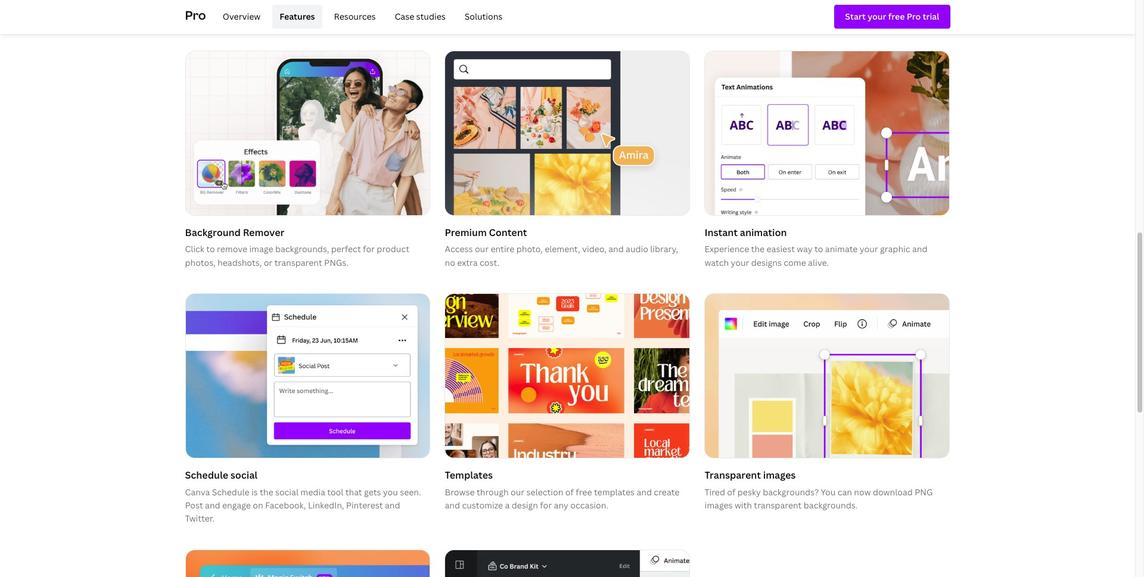 Task type: describe. For each thing, give the bounding box(es) containing it.
pesky
[[738, 486, 761, 498]]

images inside tired of pesky backgrounds? you can now download png images with transparent backgrounds.
[[705, 500, 733, 511]]

backgrounds?
[[763, 486, 819, 498]]

twitter.
[[185, 513, 215, 524]]

occasion.
[[571, 500, 609, 511]]

instant
[[705, 226, 738, 239]]

photos,
[[185, 257, 216, 268]]

browse through our selection of free templates and create and customize a design for any occasion.
[[445, 486, 680, 511]]

tool
[[327, 486, 344, 498]]

background remover
[[185, 226, 285, 239]]

audio
[[626, 243, 649, 255]]

graphic
[[881, 243, 911, 255]]

overview link
[[216, 5, 268, 29]]

now
[[854, 486, 871, 498]]

product
[[377, 243, 409, 255]]

engage
[[222, 500, 251, 511]]

can
[[838, 486, 852, 498]]

animation
[[740, 226, 787, 239]]

customize
[[462, 500, 503, 511]]

solutions
[[465, 11, 503, 22]]

come
[[784, 257, 806, 268]]

perfect
[[331, 243, 361, 255]]

pro
[[185, 7, 206, 23]]

templates
[[445, 469, 493, 482]]

extra
[[457, 257, 478, 268]]

the inside experience the easiest way to animate your graphic and watch your designs come alive.
[[751, 243, 765, 255]]

and inside access our entire photo, element, video, and audio library, no extra cost.
[[609, 243, 624, 255]]

0 vertical spatial images
[[764, 469, 796, 482]]

remover
[[243, 226, 285, 239]]

entire
[[491, 243, 515, 255]]

click to remove image backgrounds, perfect for product photos, headshots, or transparent pngs.
[[185, 243, 409, 268]]

linkedin,
[[308, 500, 344, 511]]

is
[[252, 486, 258, 498]]

through
[[477, 486, 509, 498]]

seen.
[[400, 486, 421, 498]]

gets
[[364, 486, 381, 498]]

element,
[[545, 243, 580, 255]]

download
[[873, 486, 913, 498]]

for inside the browse through our selection of free templates and create and customize a design for any occasion.
[[540, 500, 552, 511]]

click
[[185, 243, 204, 255]]

design
[[512, 500, 538, 511]]

resources
[[334, 11, 376, 22]]

features
[[280, 11, 315, 22]]

backgrounds.
[[804, 500, 858, 511]]

animate
[[826, 243, 858, 255]]

pinterest
[[346, 500, 383, 511]]

access
[[445, 243, 473, 255]]

media
[[301, 486, 325, 498]]

1 horizontal spatial your
[[860, 243, 879, 255]]

0 vertical spatial schedule
[[185, 469, 228, 482]]

or
[[264, 257, 273, 268]]

canva schedule is the social media tool that gets you seen. post and engage on facebook, linkedin, pinterest and twitter.
[[185, 486, 421, 524]]

solutions link
[[458, 5, 510, 29]]

features link
[[273, 5, 322, 29]]

designs
[[752, 257, 782, 268]]

any
[[554, 500, 569, 511]]

photo,
[[517, 243, 543, 255]]

premium content
[[445, 226, 527, 239]]

image
[[249, 243, 273, 255]]

video,
[[582, 243, 607, 255]]

no
[[445, 257, 455, 268]]



Task type: vqa. For each thing, say whether or not it's contained in the screenshot.
or
yes



Task type: locate. For each thing, give the bounding box(es) containing it.
and left "audio"
[[609, 243, 624, 255]]

remove
[[217, 243, 247, 255]]

of left free
[[566, 486, 574, 498]]

0 horizontal spatial of
[[566, 486, 574, 498]]

premium
[[445, 226, 487, 239]]

of inside tired of pesky backgrounds? you can now download png images with transparent backgrounds.
[[727, 486, 736, 498]]

to up alive.
[[815, 243, 824, 255]]

that
[[346, 486, 362, 498]]

to
[[206, 243, 215, 255], [815, 243, 824, 255]]

1 vertical spatial transparent
[[754, 500, 802, 511]]

0 horizontal spatial social
[[231, 469, 258, 482]]

png
[[915, 486, 933, 498]]

our up design
[[511, 486, 525, 498]]

schedule up 'engage'
[[212, 486, 250, 498]]

1 horizontal spatial of
[[727, 486, 736, 498]]

and left create
[[637, 486, 652, 498]]

cost.
[[480, 257, 500, 268]]

content
[[489, 226, 527, 239]]

0 horizontal spatial images
[[705, 500, 733, 511]]

tired of pesky backgrounds? you can now download png images with transparent backgrounds.
[[705, 486, 933, 511]]

case studies
[[395, 11, 446, 22]]

alive.
[[808, 257, 829, 268]]

our inside access our entire photo, element, video, and audio library, no extra cost.
[[475, 243, 489, 255]]

transparent inside click to remove image backgrounds, perfect for product photos, headshots, or transparent pngs.
[[275, 257, 322, 268]]

0 vertical spatial the
[[751, 243, 765, 255]]

social
[[231, 469, 258, 482], [275, 486, 299, 498]]

1 horizontal spatial our
[[511, 486, 525, 498]]

and up the twitter.
[[205, 500, 220, 511]]

of
[[566, 486, 574, 498], [727, 486, 736, 498]]

and
[[609, 243, 624, 255], [913, 243, 928, 255], [637, 486, 652, 498], [205, 500, 220, 511], [385, 500, 400, 511], [445, 500, 460, 511]]

transparent images
[[705, 469, 796, 482]]

1 vertical spatial the
[[260, 486, 273, 498]]

background
[[185, 226, 241, 239]]

for right "perfect"
[[363, 243, 375, 255]]

1 to from the left
[[206, 243, 215, 255]]

templates
[[594, 486, 635, 498]]

overview
[[223, 11, 261, 22]]

1 horizontal spatial for
[[540, 500, 552, 511]]

2 of from the left
[[727, 486, 736, 498]]

on
[[253, 500, 263, 511]]

to inside click to remove image backgrounds, perfect for product photos, headshots, or transparent pngs.
[[206, 243, 215, 255]]

transparent for images
[[754, 500, 802, 511]]

to inside experience the easiest way to animate your graphic and watch your designs come alive.
[[815, 243, 824, 255]]

access our entire photo, element, video, and audio library, no extra cost.
[[445, 243, 678, 268]]

and down browse
[[445, 500, 460, 511]]

free
[[576, 486, 592, 498]]

browse
[[445, 486, 475, 498]]

create
[[654, 486, 680, 498]]

you
[[383, 486, 398, 498]]

you
[[821, 486, 836, 498]]

menu bar inside pro element
[[211, 5, 510, 29]]

1 horizontal spatial social
[[275, 486, 299, 498]]

and down you
[[385, 500, 400, 511]]

2 to from the left
[[815, 243, 824, 255]]

images up backgrounds? at the right of the page
[[764, 469, 796, 482]]

your down experience
[[731, 257, 750, 268]]

tired
[[705, 486, 725, 498]]

a
[[505, 500, 510, 511]]

library,
[[651, 243, 678, 255]]

headshots,
[[218, 257, 262, 268]]

1 vertical spatial social
[[275, 486, 299, 498]]

your left graphic in the top of the page
[[860, 243, 879, 255]]

pro element
[[185, 0, 951, 33]]

our up cost.
[[475, 243, 489, 255]]

social up facebook,
[[275, 486, 299, 498]]

case studies link
[[388, 5, 453, 29]]

images
[[764, 469, 796, 482], [705, 500, 733, 511]]

facebook,
[[265, 500, 306, 511]]

0 vertical spatial our
[[475, 243, 489, 255]]

0 horizontal spatial for
[[363, 243, 375, 255]]

watch
[[705, 257, 729, 268]]

of right the 'tired'
[[727, 486, 736, 498]]

transparent for remover
[[275, 257, 322, 268]]

experience the easiest way to animate your graphic and watch your designs come alive.
[[705, 243, 928, 268]]

schedule up canva
[[185, 469, 228, 482]]

for
[[363, 243, 375, 255], [540, 500, 552, 511]]

canva
[[185, 486, 210, 498]]

1 vertical spatial our
[[511, 486, 525, 498]]

resources link
[[327, 5, 383, 29]]

your
[[860, 243, 879, 255], [731, 257, 750, 268]]

1 vertical spatial images
[[705, 500, 733, 511]]

0 horizontal spatial your
[[731, 257, 750, 268]]

instant animation
[[705, 226, 787, 239]]

1 horizontal spatial the
[[751, 243, 765, 255]]

post
[[185, 500, 203, 511]]

our
[[475, 243, 489, 255], [511, 486, 525, 498]]

transparent down backgrounds? at the right of the page
[[754, 500, 802, 511]]

0 horizontal spatial transparent
[[275, 257, 322, 268]]

the
[[751, 243, 765, 255], [260, 486, 273, 498]]

social inside canva schedule is the social media tool that gets you seen. post and engage on facebook, linkedin, pinterest and twitter.
[[275, 486, 299, 498]]

our inside the browse through our selection of free templates and create and customize a design for any occasion.
[[511, 486, 525, 498]]

1 horizontal spatial to
[[815, 243, 824, 255]]

social up is on the left
[[231, 469, 258, 482]]

0 vertical spatial your
[[860, 243, 879, 255]]

0 horizontal spatial the
[[260, 486, 273, 498]]

menu bar containing overview
[[211, 5, 510, 29]]

menu bar
[[211, 5, 510, 29]]

0 vertical spatial transparent
[[275, 257, 322, 268]]

backgrounds,
[[275, 243, 329, 255]]

and inside experience the easiest way to animate your graphic and watch your designs come alive.
[[913, 243, 928, 255]]

easiest
[[767, 243, 795, 255]]

1 vertical spatial for
[[540, 500, 552, 511]]

schedule inside canva schedule is the social media tool that gets you seen. post and engage on facebook, linkedin, pinterest and twitter.
[[212, 486, 250, 498]]

1 of from the left
[[566, 486, 574, 498]]

0 vertical spatial social
[[231, 469, 258, 482]]

and right graphic in the top of the page
[[913, 243, 928, 255]]

0 horizontal spatial our
[[475, 243, 489, 255]]

pngs.
[[324, 257, 349, 268]]

the right is on the left
[[260, 486, 273, 498]]

experience
[[705, 243, 749, 255]]

studies
[[416, 11, 446, 22]]

transparent inside tired of pesky backgrounds? you can now download png images with transparent backgrounds.
[[754, 500, 802, 511]]

images down the 'tired'
[[705, 500, 733, 511]]

way
[[797, 243, 813, 255]]

schedule social
[[185, 469, 258, 482]]

the inside canva schedule is the social media tool that gets you seen. post and engage on facebook, linkedin, pinterest and twitter.
[[260, 486, 273, 498]]

1 horizontal spatial images
[[764, 469, 796, 482]]

1 vertical spatial your
[[731, 257, 750, 268]]

1 vertical spatial schedule
[[212, 486, 250, 498]]

for inside click to remove image backgrounds, perfect for product photos, headshots, or transparent pngs.
[[363, 243, 375, 255]]

transparent
[[275, 257, 322, 268], [754, 500, 802, 511]]

for down selection
[[540, 500, 552, 511]]

of inside the browse through our selection of free templates and create and customize a design for any occasion.
[[566, 486, 574, 498]]

transparent
[[705, 469, 761, 482]]

to right click
[[206, 243, 215, 255]]

case
[[395, 11, 414, 22]]

with
[[735, 500, 752, 511]]

selection
[[527, 486, 564, 498]]

the up designs
[[751, 243, 765, 255]]

transparent down backgrounds,
[[275, 257, 322, 268]]

0 horizontal spatial to
[[206, 243, 215, 255]]

0 vertical spatial for
[[363, 243, 375, 255]]

1 horizontal spatial transparent
[[754, 500, 802, 511]]



